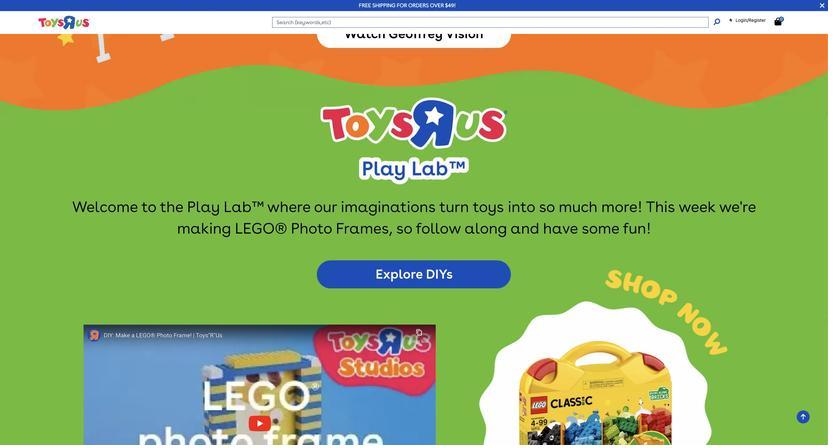 Task type: describe. For each thing, give the bounding box(es) containing it.
lego®
[[235, 220, 287, 238]]

frames,
[[336, 220, 392, 238]]

have
[[543, 220, 578, 238]]

free shipping for orders over $49!
[[359, 2, 456, 8]]

$49!
[[445, 2, 456, 8]]

along
[[464, 220, 507, 238]]

0
[[780, 17, 783, 21]]

1 horizontal spatial so
[[539, 198, 555, 216]]

explore
[[375, 266, 423, 282]]

shopping bag image
[[775, 18, 781, 25]]

for
[[397, 2, 407, 8]]

geoffrey vision background image
[[0, 0, 828, 116]]

Enter Keyword or Item No. search field
[[272, 17, 708, 28]]

lego diy background image
[[0, 65, 828, 445]]

follow
[[416, 220, 461, 238]]

toys
[[473, 198, 504, 216]]

toys r us image
[[38, 15, 90, 30]]

login/register button
[[729, 17, 766, 24]]

over
[[430, 2, 444, 8]]

rectangle 95 image
[[317, 20, 511, 48]]

click for diy activities image
[[320, 98, 508, 184]]

vision‌
[[446, 26, 483, 41]]

click to shop lego classic creative suitcase image
[[478, 269, 729, 445]]

shipping
[[372, 2, 395, 8]]

making
[[177, 220, 231, 238]]

we're
[[719, 198, 756, 216]]

week
[[678, 198, 715, 216]]



Task type: locate. For each thing, give the bounding box(es) containing it.
w elcome to the play lab™ where our imaginations turn toys into so much more! this week we're making lego® photo frames, so follow along and have some fun!
[[72, 198, 756, 238]]

free shipping for orders over $49! link
[[359, 2, 456, 8]]

so
[[539, 198, 555, 216], [396, 220, 412, 238]]

so down imaginations at the top
[[396, 220, 412, 238]]

d
[[426, 266, 435, 282]]

0 link
[[775, 17, 788, 26]]

fun!
[[623, 220, 651, 238]]

orders
[[408, 2, 429, 8]]

0 vertical spatial so
[[539, 198, 555, 216]]

elcome
[[86, 198, 138, 216]]

rectangle 123 image
[[317, 261, 511, 288]]

the
[[160, 198, 183, 216]]

to
[[141, 198, 156, 216]]

watch
[[344, 26, 386, 41]]

close button image
[[820, 2, 824, 9]]

watch geoffrey vision‌
[[344, 26, 483, 41]]

more!
[[601, 198, 642, 216]]

into
[[508, 198, 535, 216]]

iys
[[435, 266, 453, 282]]

and
[[510, 220, 539, 238]]

geoffrey
[[389, 26, 443, 41]]

lab™
[[224, 198, 263, 216]]

explore d iys
[[375, 266, 453, 282]]

so up have
[[539, 198, 555, 216]]

imaginations
[[341, 198, 435, 216]]

turn
[[439, 198, 469, 216]]

some
[[582, 220, 619, 238]]

login/register
[[736, 17, 766, 23]]

our
[[314, 198, 337, 216]]

0 horizontal spatial so
[[396, 220, 412, 238]]

where
[[267, 198, 310, 216]]

this
[[646, 198, 675, 216]]

photo
[[291, 220, 332, 238]]

play
[[187, 198, 220, 216]]

None search field
[[272, 17, 720, 28]]

w
[[72, 198, 86, 216]]

free
[[359, 2, 371, 8]]

much
[[559, 198, 597, 216]]

1 vertical spatial so
[[396, 220, 412, 238]]



Task type: vqa. For each thing, say whether or not it's contained in the screenshot.
IYs
yes



